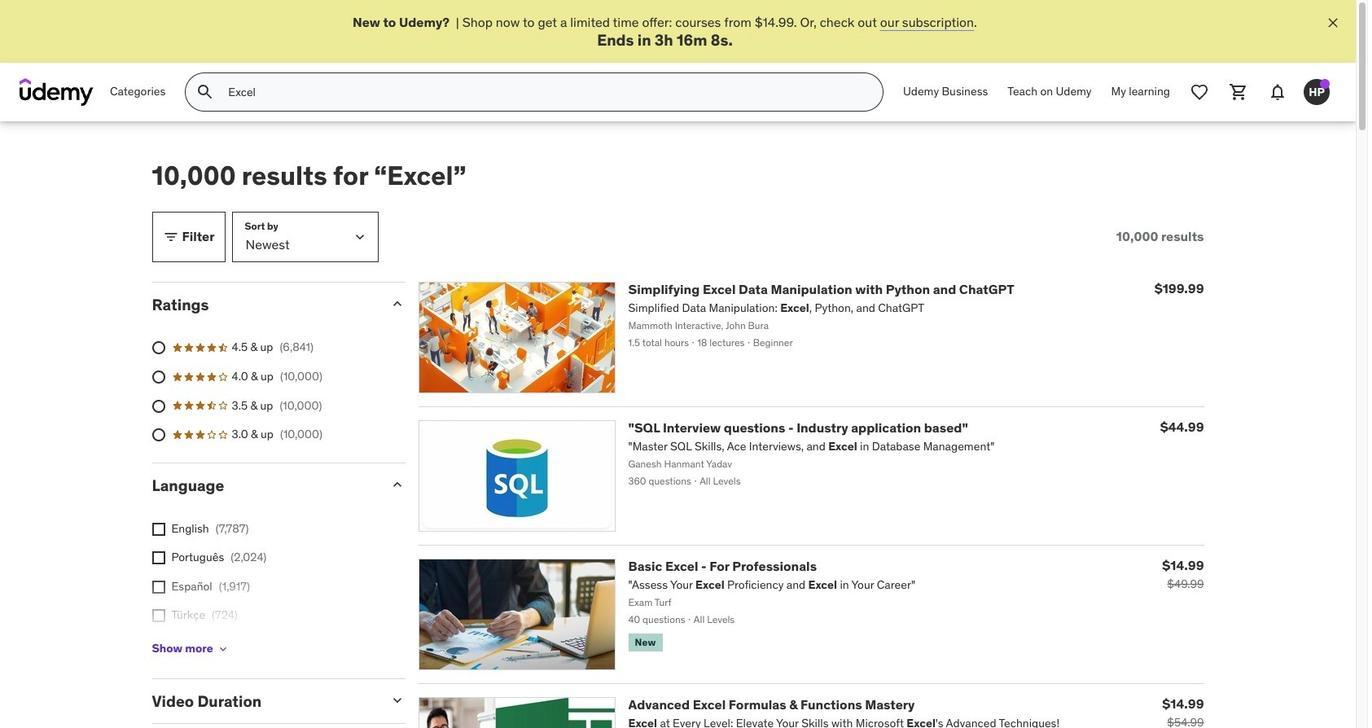 Task type: locate. For each thing, give the bounding box(es) containing it.
udemy image
[[20, 78, 94, 106]]

2 vertical spatial xsmall image
[[152, 610, 165, 623]]

notifications image
[[1268, 82, 1288, 102]]

1 vertical spatial small image
[[389, 476, 405, 493]]

0 vertical spatial xsmall image
[[152, 552, 165, 565]]

3 xsmall image from the top
[[152, 610, 165, 623]]

0 vertical spatial xsmall image
[[152, 523, 165, 536]]

1 vertical spatial xsmall image
[[216, 642, 229, 655]]

status
[[1117, 229, 1205, 245]]

small image
[[389, 295, 405, 312], [389, 476, 405, 493], [389, 692, 405, 708]]

xsmall image
[[152, 523, 165, 536], [216, 642, 229, 655]]

2 vertical spatial small image
[[389, 692, 405, 708]]

0 vertical spatial small image
[[389, 295, 405, 312]]

1 vertical spatial xsmall image
[[152, 581, 165, 594]]

0 horizontal spatial xsmall image
[[152, 523, 165, 536]]

xsmall image
[[152, 552, 165, 565], [152, 581, 165, 594], [152, 610, 165, 623]]



Task type: describe. For each thing, give the bounding box(es) containing it.
1 small image from the top
[[389, 295, 405, 312]]

submit search image
[[196, 82, 215, 102]]

2 xsmall image from the top
[[152, 581, 165, 594]]

close image
[[1325, 15, 1342, 31]]

Search for anything text field
[[225, 78, 864, 106]]

small image
[[163, 229, 179, 245]]

3 small image from the top
[[389, 692, 405, 708]]

wishlist image
[[1190, 82, 1210, 102]]

2 small image from the top
[[389, 476, 405, 493]]

1 xsmall image from the top
[[152, 552, 165, 565]]

shopping cart with 0 items image
[[1229, 82, 1249, 102]]

1 horizontal spatial xsmall image
[[216, 642, 229, 655]]

you have alerts image
[[1321, 79, 1330, 89]]



Task type: vqa. For each thing, say whether or not it's contained in the screenshot.
The Skills
no



